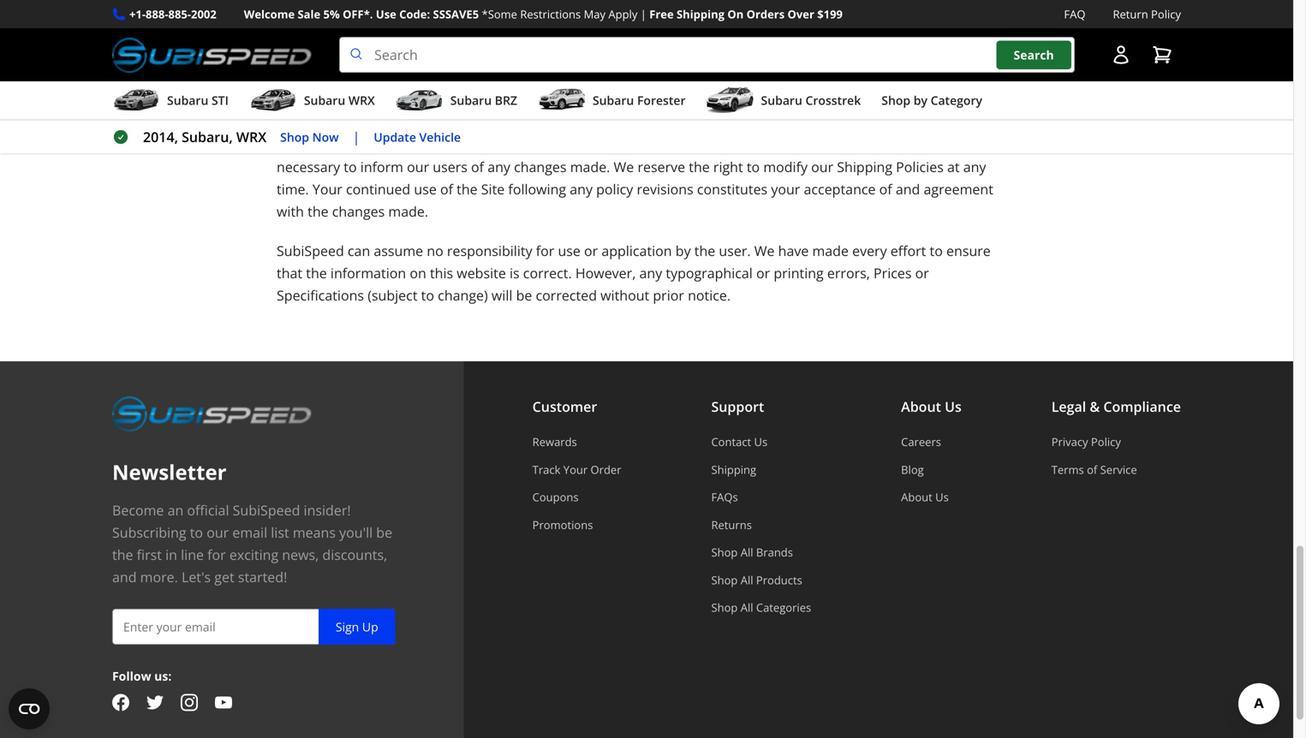 Task type: describe. For each thing, give the bounding box(es) containing it.
a subaru forester thumbnail image image
[[538, 87, 586, 113]]

track
[[532, 462, 561, 477]]

inform
[[360, 158, 403, 176]]

with
[[277, 202, 304, 221]]

subaru wrx button
[[249, 85, 375, 119]]

2 page from the left
[[904, 135, 935, 154]]

to right (subject
[[421, 286, 434, 305]]

assume
[[374, 242, 423, 260]]

of up purchasing
[[354, 85, 368, 103]]

2014, subaru, wrx
[[143, 128, 267, 146]]

faq
[[1064, 6, 1086, 22]]

line
[[181, 546, 204, 564]]

shop by category button
[[882, 85, 982, 119]]

0 horizontal spatial changes
[[332, 202, 385, 221]]

up
[[362, 619, 378, 635]]

over
[[788, 6, 814, 22]]

button image
[[1111, 45, 1131, 65]]

search input field
[[339, 37, 1075, 73]]

code:
[[399, 6, 430, 22]]

the down posted
[[689, 158, 710, 176]]

by inside the , you agree to abide by our terms and conditions, including those set forth on this page. any revisions to our shipping policies will be posted on this page and any other page we deem necessary to inform our users of any changes made. we reserve the right to modify our shipping policies at any time. your continued use of the site following any policy revisions constitutes your acceptance of and agreement with the changes made.
[[700, 113, 715, 132]]

return
[[1113, 6, 1148, 22]]

of down "other"
[[879, 180, 892, 198]]

1 page from the left
[[777, 135, 808, 154]]

conditions,
[[813, 113, 883, 132]]

to down forester
[[644, 113, 657, 132]]

the right with at the left top of the page
[[308, 202, 329, 221]]

category
[[931, 92, 982, 108]]

more.
[[140, 568, 178, 586]]

2 about us from the top
[[901, 490, 949, 505]]

1 about from the top
[[901, 398, 941, 416]]

necessary
[[277, 158, 340, 176]]

our up "acceptance"
[[811, 158, 834, 176]]

this inside subispeed can assume no responsibility for use or application by the user. we have made every effort to ensure that the information on this website is correct. however, any typographical or printing errors, prices or specifications (subject to change) will be corrected without prior notice.
[[430, 264, 453, 282]]

information
[[331, 264, 406, 282]]

following
[[508, 180, 566, 198]]

update vehicle button
[[374, 127, 461, 147]]

subaru for subaru crosstrek
[[761, 92, 802, 108]]

subispeed can assume no responsibility for use or application by the user. we have made every effort to ensure that the information on this website is correct. however, any typographical or printing errors, prices or specifications (subject to change) will be corrected without prior notice.
[[277, 242, 991, 305]]

from
[[436, 113, 467, 132]]

terms of service link
[[1052, 462, 1181, 477]]

subaru crosstrek button
[[706, 85, 861, 119]]

orders
[[747, 6, 785, 22]]

users
[[433, 158, 468, 176]]

a subaru wrx thumbnail image image
[[249, 87, 297, 113]]

privacy
[[1052, 434, 1088, 450]]

5%
[[323, 6, 340, 22]]

is
[[510, 264, 520, 282]]

subaru for subaru brz
[[450, 92, 492, 108]]

shop for shop by category
[[882, 92, 911, 108]]

on
[[728, 6, 744, 22]]

exciting
[[229, 546, 278, 564]]

follow us:
[[112, 668, 172, 684]]

without
[[601, 286, 649, 305]]

shop for shop all categories
[[711, 600, 738, 616]]

0 horizontal spatial policies
[[587, 135, 634, 154]]

acceptance
[[804, 180, 876, 198]]

0 vertical spatial use
[[376, 6, 396, 22]]

shop now link
[[280, 127, 339, 147]]

made
[[812, 242, 849, 260]]

shipping left the on on the right
[[677, 6, 725, 22]]

sign up button
[[319, 609, 395, 645]]

those
[[949, 113, 984, 132]]

prices
[[874, 264, 912, 282]]

categories
[[756, 600, 811, 616]]

coupons
[[532, 490, 579, 505]]

or left printing
[[756, 264, 770, 282]]

and left agreement
[[896, 180, 920, 198]]

restrictions
[[520, 6, 581, 22]]

change)
[[438, 286, 488, 305]]

1 vertical spatial |
[[353, 128, 360, 146]]

forester
[[637, 92, 686, 108]]

or down subaru wrx at the top of page
[[344, 113, 358, 132]]

instagram logo image
[[181, 694, 198, 711]]

support
[[711, 398, 764, 416]]

errors,
[[827, 264, 870, 282]]

subaru sti button
[[112, 85, 229, 119]]

sssave5
[[433, 6, 479, 22]]

use inside the , you agree to abide by our terms and conditions, including those set forth on this page. any revisions to our shipping policies will be posted on this page and any other page we deem necessary to inform our users of any changes made. we reserve the right to modify our shipping policies at any time. your continued use of the site following any policy revisions constitutes your acceptance of and agreement with the changes made.
[[414, 180, 437, 198]]

prior
[[653, 286, 684, 305]]

you
[[577, 113, 601, 132]]

885-
[[168, 6, 191, 22]]

search
[[1014, 47, 1054, 63]]

rewards
[[532, 434, 577, 450]]

shipping down contact
[[711, 462, 756, 477]]

time.
[[277, 180, 309, 198]]

1 horizontal spatial |
[[640, 6, 647, 22]]

however,
[[575, 264, 636, 282]]

we inside subispeed can assume no responsibility for use or application by the user. we have made every effort to ensure that the information on this website is correct. however, any typographical or printing errors, prices or specifications (subject to change) will be corrected without prior notice.
[[754, 242, 775, 260]]

2014,
[[143, 128, 178, 146]]

terms
[[744, 113, 782, 132]]

0 horizontal spatial this
[[332, 135, 355, 154]]

shop for shop now
[[280, 129, 309, 145]]

888-
[[146, 6, 168, 22]]

first
[[137, 546, 162, 564]]

update
[[374, 129, 416, 145]]

follow
[[112, 668, 151, 684]]

subispeed inside subispeed can assume no responsibility for use or application by the user. we have made every effort to ensure that the information on this website is correct. however, any typographical or printing errors, prices or specifications (subject to change) will be corrected without prior notice.
[[277, 242, 344, 260]]

welcome sale 5% off*. use code: sssave5 *some restrictions may apply | free shipping on orders over $199
[[244, 6, 843, 22]]

by
[[277, 113, 292, 132]]

subaru sti
[[167, 92, 229, 108]]

careers link
[[901, 434, 962, 450]]

subispeed inside become an official subispeed insider! subscribing to our email list means you'll be the first in line for exciting news, discounts, and more. let's get started!
[[233, 501, 300, 520]]

abide
[[661, 113, 696, 132]]

all for products
[[741, 572, 753, 588]]

1 vertical spatial use
[[371, 85, 396, 103]]

you'll
[[339, 523, 373, 542]]

2 subispeed logo image from the top
[[112, 396, 312, 432]]

constitutes
[[697, 180, 768, 198]]

legal
[[1052, 398, 1086, 416]]

the up typographical
[[694, 242, 715, 260]]

agreement
[[924, 180, 993, 198]]

conditions
[[277, 85, 350, 103]]

returns
[[711, 517, 752, 533]]

will inside the , you agree to abide by our terms and conditions, including those set forth on this page. any revisions to our shipping policies will be posted on this page and any other page we deem necessary to inform our users of any changes made. we reserve the right to modify our shipping policies at any time. your continued use of the site following any policy revisions constitutes your acceptance of and agreement with the changes made.
[[638, 135, 659, 154]]

(subject
[[368, 286, 418, 305]]

by inside dropdown button
[[914, 92, 928, 108]]

,
[[570, 113, 574, 132]]

2002
[[191, 6, 216, 22]]

&
[[1090, 398, 1100, 416]]

welcome
[[244, 6, 295, 22]]

our left "terms"
[[719, 113, 741, 132]]



Task type: locate. For each thing, give the bounding box(es) containing it.
careers
[[901, 434, 941, 450]]

the left first
[[112, 546, 133, 564]]

agree
[[604, 113, 640, 132]]

1 horizontal spatial this
[[430, 264, 453, 282]]

update vehicle
[[374, 129, 461, 145]]

1 subaru from the left
[[167, 92, 208, 108]]

0 vertical spatial by
[[914, 92, 928, 108]]

1 subispeed logo image from the top
[[112, 37, 312, 73]]

of right terms
[[1087, 462, 1097, 477]]

correct.
[[523, 264, 572, 282]]

2 horizontal spatial be
[[662, 135, 679, 154]]

promotions
[[532, 517, 593, 533]]

become an official subispeed insider! subscribing to our email list means you'll be the first in line for exciting news, discounts, and more. let's get started!
[[112, 501, 392, 586]]

subaru up visiting
[[304, 92, 345, 108]]

1 vertical spatial revisions
[[637, 180, 694, 198]]

legal & compliance
[[1052, 398, 1181, 416]]

or up however,
[[584, 242, 598, 260]]

1 horizontal spatial on
[[410, 264, 426, 282]]

revisions down from
[[425, 135, 482, 154]]

shipping down "other"
[[837, 158, 893, 176]]

5 subaru from the left
[[761, 92, 802, 108]]

us:
[[154, 668, 172, 684]]

may
[[584, 6, 606, 22]]

for inside become an official subispeed insider! subscribing to our email list means you'll be the first in line for exciting news, discounts, and more. let's get started!
[[207, 546, 226, 564]]

or down effort
[[915, 264, 929, 282]]

0 vertical spatial us
[[945, 398, 962, 416]]

any left policy
[[570, 180, 593, 198]]

we
[[614, 158, 634, 176], [754, 242, 775, 260]]

and down conditions,
[[811, 135, 836, 154]]

policy right return
[[1151, 6, 1181, 22]]

any down application
[[639, 264, 662, 282]]

0 vertical spatial policy
[[1151, 6, 1181, 22]]

1 horizontal spatial by
[[700, 113, 715, 132]]

changes down "continued"
[[332, 202, 385, 221]]

twitter logo image
[[146, 694, 164, 711]]

| right the now
[[353, 128, 360, 146]]

any up 'site'
[[488, 158, 510, 176]]

+1-
[[129, 6, 146, 22]]

will up reserve
[[638, 135, 659, 154]]

on down visiting
[[312, 135, 329, 154]]

track your order
[[532, 462, 621, 477]]

us for contact us "link"
[[754, 434, 768, 450]]

crosstrek
[[806, 92, 861, 108]]

0 vertical spatial will
[[638, 135, 659, 154]]

by up including
[[914, 92, 928, 108]]

subaru up the 'agree'
[[593, 92, 634, 108]]

the up specifications
[[306, 264, 327, 282]]

0 horizontal spatial made.
[[388, 202, 428, 221]]

made.
[[570, 158, 610, 176], [388, 202, 428, 221]]

to
[[644, 113, 657, 132], [485, 135, 498, 154], [344, 158, 357, 176], [747, 158, 760, 176], [930, 242, 943, 260], [421, 286, 434, 305], [190, 523, 203, 542]]

by up posted
[[700, 113, 715, 132]]

this down the no
[[430, 264, 453, 282]]

use down users
[[414, 180, 437, 198]]

wrx left the by
[[236, 128, 267, 146]]

be
[[662, 135, 679, 154], [516, 286, 532, 305], [376, 523, 392, 542]]

reserve
[[638, 158, 685, 176]]

1 vertical spatial all
[[741, 572, 753, 588]]

1 vertical spatial by
[[700, 113, 715, 132]]

1 vertical spatial will
[[492, 286, 513, 305]]

1 vertical spatial policies
[[896, 158, 944, 176]]

subispeed logo image down 2002
[[112, 37, 312, 73]]

subaru for subaru wrx
[[304, 92, 345, 108]]

by up typographical
[[676, 242, 691, 260]]

made. up policy
[[570, 158, 610, 176]]

of down users
[[440, 180, 453, 198]]

the inside become an official subispeed insider! subscribing to our email list means you'll be the first in line for exciting news, discounts, and more. let's get started!
[[112, 546, 133, 564]]

to down subispeed.com link
[[485, 135, 498, 154]]

in
[[165, 546, 177, 564]]

policy for return policy
[[1151, 6, 1181, 22]]

0 vertical spatial about
[[901, 398, 941, 416]]

1 vertical spatial for
[[207, 546, 226, 564]]

1 vertical spatial changes
[[332, 202, 385, 221]]

to right right
[[747, 158, 760, 176]]

0 horizontal spatial page
[[777, 135, 808, 154]]

1 horizontal spatial will
[[638, 135, 659, 154]]

on
[[312, 135, 329, 154], [730, 135, 746, 154], [410, 264, 426, 282]]

use right off*.
[[376, 6, 396, 22]]

0 vertical spatial for
[[536, 242, 554, 260]]

0 horizontal spatial we
[[614, 158, 634, 176]]

be inside subispeed can assume no responsibility for use or application by the user. we have made every effort to ensure that the information on this website is correct. however, any typographical or printing errors, prices or specifications (subject to change) will be corrected without prior notice.
[[516, 286, 532, 305]]

free
[[649, 6, 674, 22]]

can
[[348, 242, 370, 260]]

any inside subispeed can assume no responsibility for use or application by the user. we have made every effort to ensure that the information on this website is correct. however, any typographical or printing errors, prices or specifications (subject to change) will be corrected without prior notice.
[[639, 264, 662, 282]]

youtube logo image
[[215, 694, 232, 711]]

posted
[[682, 135, 726, 154]]

use inside subispeed can assume no responsibility for use or application by the user. we have made every effort to ensure that the information on this website is correct. however, any typographical or printing errors, prices or specifications (subject to change) will be corrected without prior notice.
[[558, 242, 581, 260]]

coupons link
[[532, 490, 621, 505]]

0 vertical spatial wrx
[[348, 92, 375, 108]]

subispeed logo image
[[112, 37, 312, 73], [112, 396, 312, 432]]

wrx inside 'dropdown button'
[[348, 92, 375, 108]]

0 vertical spatial revisions
[[425, 135, 482, 154]]

we inside the , you agree to abide by our terms and conditions, including those set forth on this page. any revisions to our shipping policies will be posted on this page and any other page we deem necessary to inform our users of any changes made. we reserve the right to modify our shipping policies at any time. your continued use of the site following any policy revisions constitutes your acceptance of and agreement with the changes made.
[[614, 158, 634, 176]]

be down abide
[[662, 135, 679, 154]]

our
[[719, 113, 741, 132], [502, 135, 524, 154], [407, 158, 429, 176], [811, 158, 834, 176], [207, 523, 229, 542]]

on down assume
[[410, 264, 426, 282]]

, you agree to abide by our terms and conditions, including those set forth on this page. any revisions to our shipping policies will be posted on this page and any other page we deem necessary to inform our users of any changes made. we reserve the right to modify our shipping policies at any time. your continued use of the site following any policy revisions constitutes your acceptance of and agreement with the changes made.
[[277, 113, 1007, 221]]

0 vertical spatial |
[[640, 6, 647, 22]]

shop all products link
[[711, 572, 811, 588]]

will inside subispeed can assume no responsibility for use or application by the user. we have made every effort to ensure that the information on this website is correct. however, any typographical or printing errors, prices or specifications (subject to change) will be corrected without prior notice.
[[492, 286, 513, 305]]

about us down blog link on the right bottom
[[901, 490, 949, 505]]

conditions of use
[[277, 85, 396, 103]]

sign up
[[336, 619, 378, 635]]

2 about from the top
[[901, 490, 933, 505]]

1 vertical spatial use
[[558, 242, 581, 260]]

page down including
[[904, 135, 935, 154]]

page
[[777, 135, 808, 154], [904, 135, 935, 154]]

every
[[852, 242, 887, 260]]

0 horizontal spatial by
[[676, 242, 691, 260]]

website
[[457, 264, 506, 282]]

responsibility
[[447, 242, 532, 260]]

1 vertical spatial made.
[[388, 202, 428, 221]]

off*.
[[343, 6, 373, 22]]

shop now
[[280, 129, 339, 145]]

for up correct.
[[536, 242, 554, 260]]

will down the is
[[492, 286, 513, 305]]

0 vertical spatial all
[[741, 545, 753, 560]]

1 vertical spatial about
[[901, 490, 933, 505]]

let's
[[182, 568, 211, 586]]

about down blog
[[901, 490, 933, 505]]

any down conditions,
[[839, 135, 862, 154]]

contact us link
[[711, 434, 811, 450]]

Enter your email text field
[[112, 609, 395, 645]]

shop for shop all brands
[[711, 545, 738, 560]]

shipping down ,
[[528, 135, 583, 154]]

shop inside dropdown button
[[882, 92, 911, 108]]

3 all from the top
[[741, 600, 753, 616]]

shop for shop all products
[[711, 572, 738, 588]]

on inside subispeed can assume no responsibility for use or application by the user. we have made every effort to ensure that the information on this website is correct. however, any typographical or printing errors, prices or specifications (subject to change) will be corrected without prior notice.
[[410, 264, 426, 282]]

3 subaru from the left
[[450, 92, 492, 108]]

open widget image
[[9, 689, 50, 730]]

subispeed up 'that'
[[277, 242, 344, 260]]

your inside the , you agree to abide by our terms and conditions, including those set forth on this page. any revisions to our shipping policies will be posted on this page and any other page we deem necessary to inform our users of any changes made. we reserve the right to modify our shipping policies at any time. your continued use of the site following any policy revisions constitutes your acceptance of and agreement with the changes made.
[[313, 180, 342, 198]]

1 horizontal spatial policy
[[1151, 6, 1181, 22]]

discounts,
[[322, 546, 387, 564]]

our down "official"
[[207, 523, 229, 542]]

us for about us link
[[935, 490, 949, 505]]

1 vertical spatial subispeed
[[233, 501, 300, 520]]

shop all brands link
[[711, 545, 811, 560]]

for up get
[[207, 546, 226, 564]]

2 horizontal spatial by
[[914, 92, 928, 108]]

a subaru sti thumbnail image image
[[112, 87, 160, 113]]

made. down "continued"
[[388, 202, 428, 221]]

this down "terms"
[[750, 135, 773, 154]]

and down subaru crosstrek
[[785, 113, 810, 132]]

0 horizontal spatial use
[[414, 180, 437, 198]]

subscribing
[[112, 523, 186, 542]]

0 vertical spatial we
[[614, 158, 634, 176]]

2 vertical spatial by
[[676, 242, 691, 260]]

site
[[481, 180, 505, 198]]

0 horizontal spatial on
[[312, 135, 329, 154]]

subispeed up list
[[233, 501, 300, 520]]

0 vertical spatial about us
[[901, 398, 962, 416]]

we left have
[[754, 242, 775, 260]]

changes up following
[[514, 158, 567, 176]]

brz
[[495, 92, 517, 108]]

this left 'page.'
[[332, 135, 355, 154]]

on up right
[[730, 135, 746, 154]]

0 horizontal spatial your
[[313, 180, 342, 198]]

0 vertical spatial made.
[[570, 158, 610, 176]]

notice.
[[688, 286, 731, 305]]

your down rewards link
[[563, 462, 588, 477]]

1 horizontal spatial be
[[516, 286, 532, 305]]

1 vertical spatial subispeed logo image
[[112, 396, 312, 432]]

1 vertical spatial us
[[754, 434, 768, 450]]

0 vertical spatial policies
[[587, 135, 634, 154]]

us up shipping link
[[754, 434, 768, 450]]

news,
[[282, 546, 319, 564]]

1 all from the top
[[741, 545, 753, 560]]

1 vertical spatial your
[[563, 462, 588, 477]]

wrx up purchasing
[[348, 92, 375, 108]]

1 vertical spatial we
[[754, 242, 775, 260]]

we up policy
[[614, 158, 634, 176]]

printing
[[774, 264, 824, 282]]

0 horizontal spatial be
[[376, 523, 392, 542]]

be down the is
[[516, 286, 532, 305]]

all for categories
[[741, 600, 753, 616]]

to up the line
[[190, 523, 203, 542]]

terms of service
[[1052, 462, 1137, 477]]

the
[[689, 158, 710, 176], [457, 180, 478, 198], [308, 202, 329, 221], [694, 242, 715, 260], [306, 264, 327, 282], [112, 546, 133, 564]]

us up careers link
[[945, 398, 962, 416]]

the left 'site'
[[457, 180, 478, 198]]

subaru brz button
[[395, 85, 517, 119]]

0 vertical spatial subispeed logo image
[[112, 37, 312, 73]]

0 horizontal spatial policy
[[1091, 434, 1121, 450]]

be inside the , you agree to abide by our terms and conditions, including those set forth on this page. any revisions to our shipping policies will be posted on this page and any other page we deem necessary to inform our users of any changes made. we reserve the right to modify our shipping policies at any time. your continued use of the site following any policy revisions constitutes your acceptance of and agreement with the changes made.
[[662, 135, 679, 154]]

to left the inform
[[344, 158, 357, 176]]

2 vertical spatial be
[[376, 523, 392, 542]]

1 horizontal spatial for
[[536, 242, 554, 260]]

0 vertical spatial use
[[414, 180, 437, 198]]

by inside subispeed can assume no responsibility for use or application by the user. we have made every effort to ensure that the information on this website is correct. however, any typographical or printing errors, prices or specifications (subject to change) will be corrected without prior notice.
[[676, 242, 691, 260]]

a subaru brz thumbnail image image
[[395, 87, 443, 113]]

subaru left sti
[[167, 92, 208, 108]]

0 horizontal spatial wrx
[[236, 128, 267, 146]]

other
[[866, 135, 901, 154]]

revisions down reserve
[[637, 180, 694, 198]]

be inside become an official subispeed insider! subscribing to our email list means you'll be the first in line for exciting news, discounts, and more. let's get started!
[[376, 523, 392, 542]]

0 horizontal spatial will
[[492, 286, 513, 305]]

vehicle
[[419, 129, 461, 145]]

and left more.
[[112, 568, 137, 586]]

us down blog link on the right bottom
[[935, 490, 949, 505]]

to right effort
[[930, 242, 943, 260]]

1 vertical spatial policy
[[1091, 434, 1121, 450]]

+1-888-885-2002 link
[[129, 5, 216, 23]]

1 vertical spatial be
[[516, 286, 532, 305]]

about us up careers link
[[901, 398, 962, 416]]

policies
[[587, 135, 634, 154], [896, 158, 944, 176]]

newsletter
[[112, 458, 227, 486]]

blog
[[901, 462, 924, 477]]

2 horizontal spatial this
[[750, 135, 773, 154]]

a subaru crosstrek thumbnail image image
[[706, 87, 754, 113]]

0 vertical spatial be
[[662, 135, 679, 154]]

+1-888-885-2002
[[129, 6, 216, 22]]

any right at
[[963, 158, 986, 176]]

subaru for subaru forester
[[593, 92, 634, 108]]

subaru
[[167, 92, 208, 108], [304, 92, 345, 108], [450, 92, 492, 108], [593, 92, 634, 108], [761, 92, 802, 108]]

application
[[602, 242, 672, 260]]

all down shop all products
[[741, 600, 753, 616]]

policy up terms of service link
[[1091, 434, 1121, 450]]

all for brands
[[741, 545, 753, 560]]

subaru up "terms"
[[761, 92, 802, 108]]

1 vertical spatial about us
[[901, 490, 949, 505]]

page up modify
[[777, 135, 808, 154]]

1 horizontal spatial made.
[[570, 158, 610, 176]]

facebook logo image
[[112, 694, 129, 711]]

policy for privacy policy
[[1091, 434, 1121, 450]]

0 horizontal spatial revisions
[[425, 135, 482, 154]]

1 horizontal spatial use
[[558, 242, 581, 260]]

all left brands
[[741, 545, 753, 560]]

revisions
[[425, 135, 482, 154], [637, 180, 694, 198]]

typographical
[[666, 264, 753, 282]]

will
[[638, 135, 659, 154], [492, 286, 513, 305]]

2 horizontal spatial on
[[730, 135, 746, 154]]

1 horizontal spatial revisions
[[637, 180, 694, 198]]

0 vertical spatial subispeed
[[277, 242, 344, 260]]

0 vertical spatial your
[[313, 180, 342, 198]]

subaru inside 'dropdown button'
[[304, 92, 345, 108]]

1 horizontal spatial your
[[563, 462, 588, 477]]

0 horizontal spatial for
[[207, 546, 226, 564]]

subaru forester button
[[538, 85, 686, 119]]

for inside subispeed can assume no responsibility for use or application by the user. we have made every effort to ensure that the information on this website is correct. however, any typographical or printing errors, prices or specifications (subject to change) will be corrected without prior notice.
[[536, 242, 554, 260]]

2 vertical spatial all
[[741, 600, 753, 616]]

your down necessary
[[313, 180, 342, 198]]

subaru wrx
[[304, 92, 375, 108]]

our down any
[[407, 158, 429, 176]]

policies down the 'agree'
[[587, 135, 634, 154]]

brands
[[756, 545, 793, 560]]

policy
[[596, 180, 633, 198]]

our inside become an official subispeed insider! subscribing to our email list means you'll be the first in line for exciting news, discounts, and more. let's get started!
[[207, 523, 229, 542]]

1 horizontal spatial policies
[[896, 158, 944, 176]]

0 vertical spatial changes
[[514, 158, 567, 176]]

1 about us from the top
[[901, 398, 962, 416]]

all down shop all brands
[[741, 572, 753, 588]]

shop all categories link
[[711, 600, 811, 616]]

1 horizontal spatial changes
[[514, 158, 567, 176]]

subaru up from
[[450, 92, 492, 108]]

1 vertical spatial wrx
[[236, 128, 267, 146]]

shipping link
[[711, 462, 811, 477]]

our down subispeed.com link
[[502, 135, 524, 154]]

1 horizontal spatial page
[[904, 135, 935, 154]]

by visiting or purchasing from subispeed.com
[[277, 113, 570, 132]]

be right you'll
[[376, 523, 392, 542]]

we
[[939, 135, 957, 154]]

blog link
[[901, 462, 962, 477]]

2 all from the top
[[741, 572, 753, 588]]

at
[[947, 158, 960, 176]]

2 vertical spatial us
[[935, 490, 949, 505]]

purchasing
[[361, 113, 432, 132]]

policies left at
[[896, 158, 944, 176]]

0 horizontal spatial |
[[353, 128, 360, 146]]

subaru for subaru sti
[[167, 92, 208, 108]]

changes
[[514, 158, 567, 176], [332, 202, 385, 221]]

about up 'careers'
[[901, 398, 941, 416]]

of up 'site'
[[471, 158, 484, 176]]

1 horizontal spatial we
[[754, 242, 775, 260]]

search button
[[997, 41, 1071, 69]]

| left "free"
[[640, 6, 647, 22]]

any
[[839, 135, 862, 154], [488, 158, 510, 176], [963, 158, 986, 176], [570, 180, 593, 198], [639, 264, 662, 282]]

subispeed logo image up the newsletter
[[112, 396, 312, 432]]

promotions link
[[532, 517, 621, 533]]

4 subaru from the left
[[593, 92, 634, 108]]

use up correct.
[[558, 242, 581, 260]]

2 subaru from the left
[[304, 92, 345, 108]]

faq link
[[1064, 5, 1086, 23]]

use up purchasing
[[371, 85, 396, 103]]

means
[[293, 523, 336, 542]]

no
[[427, 242, 443, 260]]

1 horizontal spatial wrx
[[348, 92, 375, 108]]

and inside become an official subispeed insider! subscribing to our email list means you'll be the first in line for exciting news, discounts, and more. let's get started!
[[112, 568, 137, 586]]

compliance
[[1104, 398, 1181, 416]]

to inside become an official subispeed insider! subscribing to our email list means you'll be the first in line for exciting news, discounts, and more. let's get started!
[[190, 523, 203, 542]]



Task type: vqa. For each thing, say whether or not it's contained in the screenshot.
KICS
no



